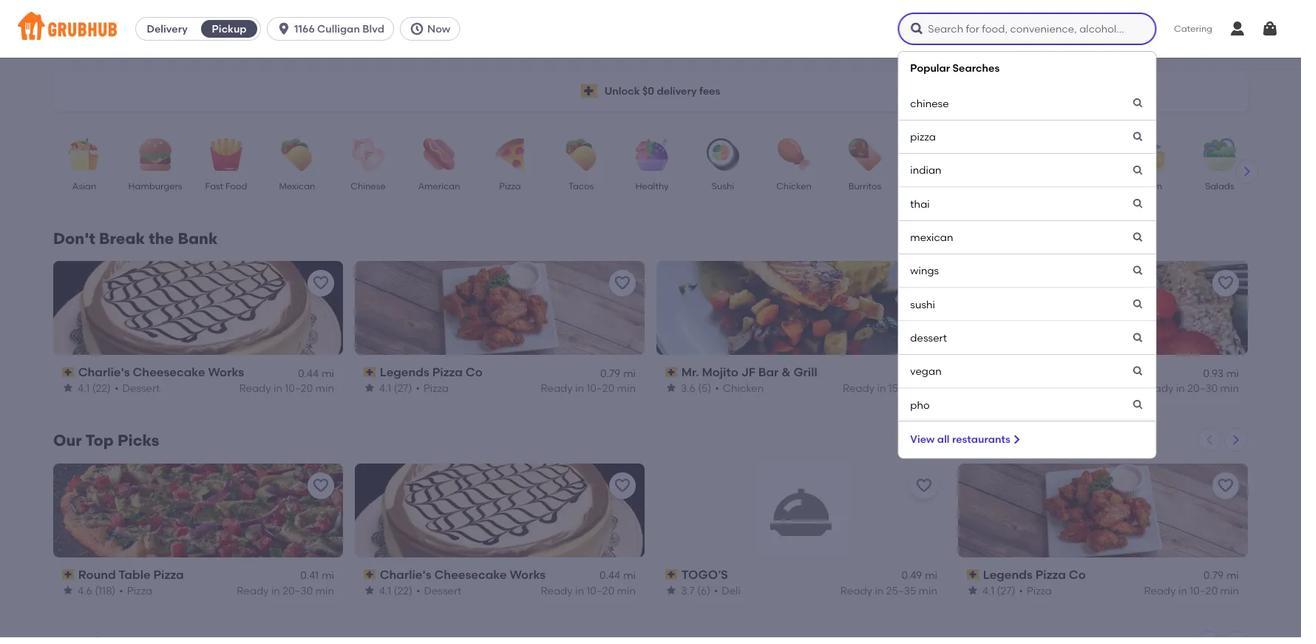 Task type: vqa. For each thing, say whether or not it's contained in the screenshot.


Task type: locate. For each thing, give the bounding box(es) containing it.
star icon image for save this restaurant image for works
[[62, 382, 74, 394]]

10–20 for save this restaurant button associated with save this restaurant image corresponding to co star icon
[[1190, 584, 1218, 597]]

save this restaurant image for co
[[1217, 477, 1235, 495]]

subscription pass image right 0.49 mi
[[967, 570, 980, 580]]

mojito
[[702, 365, 739, 379]]

coffee
[[1054, 180, 1083, 191], [1031, 382, 1065, 394]]

0 vertical spatial 4.1 (27)
[[379, 382, 412, 394]]

and down coffee and tea image
[[1085, 180, 1102, 191]]

in for save this restaurant image corresponding to co
[[1179, 584, 1188, 597]]

0 horizontal spatial cheesecake
[[133, 365, 205, 379]]

1 vertical spatial and
[[1067, 382, 1087, 394]]

in for jf save this restaurant image
[[877, 382, 886, 394]]

0 horizontal spatial 0.44
[[298, 367, 319, 379]]

svg image for mexican
[[1132, 231, 1144, 243]]

subscription pass image for legends pizza co
[[967, 570, 980, 580]]

1 horizontal spatial works
[[510, 567, 546, 582]]

4.1
[[78, 382, 90, 394], [379, 382, 391, 394], [379, 584, 391, 597], [983, 584, 995, 597]]

1 vertical spatial legends
[[983, 567, 1033, 582]]

svg image
[[1229, 20, 1247, 38], [277, 21, 291, 36], [410, 21, 424, 36], [910, 21, 925, 36], [1132, 131, 1144, 143], [1132, 298, 1144, 310], [1132, 332, 1144, 344], [1132, 399, 1144, 411], [1011, 434, 1023, 446]]

1 vertical spatial (22)
[[394, 584, 413, 597]]

(22)
[[92, 382, 111, 394], [394, 584, 413, 597]]

0 vertical spatial • dessert
[[115, 382, 160, 394]]

searches
[[953, 61, 1000, 74]]

1166 culligan blvd
[[294, 23, 385, 35]]

0 vertical spatial co
[[466, 365, 483, 379]]

1 vertical spatial works
[[510, 567, 546, 582]]

0 vertical spatial 0.79 mi
[[601, 367, 636, 379]]

subscription pass image for charlie's cheesecake works
[[62, 367, 75, 377]]

healthy image
[[626, 138, 678, 171]]

1 vertical spatial charlie's cheesecake works
[[380, 567, 546, 582]]

(27) for save this restaurant image corresponding to co star icon
[[997, 584, 1016, 597]]

sushi
[[911, 298, 935, 310]]

salads image
[[1194, 138, 1246, 171]]

min for round table pizza's save this restaurant icon
[[315, 584, 334, 597]]

0.79 mi
[[601, 367, 636, 379], [1204, 569, 1239, 582]]

0 horizontal spatial legends
[[380, 365, 430, 379]]

1 horizontal spatial ready in 20–30 min
[[1142, 382, 1239, 394]]

our
[[53, 431, 82, 450]]

1 vertical spatial coffee
[[1031, 382, 1065, 394]]

ready in 15–25 min
[[843, 382, 938, 394]]

save this restaurant image for jf
[[915, 274, 933, 292]]

2 list box from the left
[[898, 51, 1157, 459]]

0 horizontal spatial legends pizza co
[[380, 365, 483, 379]]

0 vertical spatial 0.44 mi
[[298, 367, 334, 379]]

0.79 mi for save this restaurant image corresponding to co
[[1204, 569, 1239, 582]]

tea
[[1070, 193, 1086, 204], [1090, 382, 1108, 394]]

0 horizontal spatial (22)
[[92, 382, 111, 394]]

min for save this restaurant icon for charlie's cheesecake works
[[617, 584, 636, 597]]

coffee and tea
[[1054, 180, 1102, 204]]

• for star icon for jf save this restaurant image
[[715, 382, 719, 394]]

svg image for chinese
[[1132, 97, 1144, 109]]

0.49 mi
[[902, 569, 938, 582]]

now button
[[400, 17, 466, 41]]

svg image inside 'now' button
[[410, 21, 424, 36]]

mr. mojito jf bar & grill
[[682, 365, 818, 379]]

blvd
[[363, 23, 385, 35]]

min for jf save this restaurant image
[[919, 382, 938, 394]]

grubhub plus flag logo image
[[581, 84, 599, 98]]

coffee right "(20)"
[[1031, 382, 1065, 394]]

1 horizontal spatial co
[[1069, 567, 1086, 582]]

list box inside the main navigation navigation
[[898, 51, 1157, 459]]

jf
[[741, 365, 756, 379]]

works for save this restaurant image for works
[[208, 365, 244, 379]]

chinese
[[351, 180, 386, 191]]

svg image for wings
[[1132, 265, 1144, 277]]

mexican
[[911, 231, 954, 244]]

0 horizontal spatial 4.1 (27)
[[379, 382, 412, 394]]

&
[[782, 365, 791, 379]]

mi for save this restaurant image corresponding to co
[[1227, 569, 1239, 582]]

0 vertical spatial tea
[[1070, 193, 1086, 204]]

1 horizontal spatial • dessert
[[416, 584, 462, 597]]

0 horizontal spatial 0.79 mi
[[601, 367, 636, 379]]

coffee down coffee and tea image
[[1054, 180, 1083, 191]]

tea inside coffee and tea
[[1070, 193, 1086, 204]]

1 vertical spatial 0.79 mi
[[1204, 569, 1239, 582]]

ready in 10–20 min for save this restaurant icon associated with legends pizza co
[[541, 382, 636, 394]]

1 vertical spatial (27)
[[997, 584, 1016, 597]]

1 horizontal spatial tea
[[1090, 382, 1108, 394]]

0 horizontal spatial (27)
[[394, 382, 412, 394]]

1 vertical spatial co
[[1069, 567, 1086, 582]]

1 vertical spatial caret right icon image
[[1231, 434, 1242, 446]]

ready for save this restaurant image for works
[[239, 382, 271, 394]]

star icon image for jf save this restaurant image
[[666, 382, 677, 394]]

save this restaurant button
[[308, 270, 334, 297], [609, 270, 636, 297], [911, 270, 938, 297], [1213, 270, 1239, 297], [308, 472, 334, 499], [609, 472, 636, 499], [911, 472, 938, 499], [1213, 472, 1239, 499]]

2 horizontal spatial • pizza
[[1019, 584, 1052, 597]]

mi for save this restaurant icon for charlie's cheesecake works
[[624, 569, 636, 582]]

pickup button
[[198, 17, 260, 41]]

1 vertical spatial 0.79
[[1204, 569, 1224, 582]]

fast
[[205, 180, 223, 191]]

20–30 down 0.41
[[283, 584, 313, 597]]

chicken image
[[768, 138, 820, 171]]

asian image
[[58, 138, 110, 171]]

ready in 20–30 min
[[1142, 382, 1239, 394], [237, 584, 334, 597]]

1 horizontal spatial 0.79 mi
[[1204, 569, 1239, 582]]

mi for round table pizza's save this restaurant icon
[[322, 569, 334, 582]]

sushi
[[712, 180, 734, 191]]

20–30 for • pizza
[[283, 584, 313, 597]]

• dessert
[[115, 382, 160, 394], [416, 584, 462, 597]]

0 horizontal spatial • pizza
[[119, 584, 152, 597]]

0.79
[[601, 367, 621, 379], [1204, 569, 1224, 582]]

15–25
[[889, 382, 916, 394]]

20–30 down 0.93 on the bottom of page
[[1188, 382, 1218, 394]]

0 horizontal spatial works
[[208, 365, 244, 379]]

delivery button
[[136, 17, 198, 41]]

0.44 mi for save this restaurant icon for charlie's cheesecake works
[[600, 569, 636, 582]]

svg image for indian
[[1132, 164, 1144, 176]]

hamburgers image
[[129, 138, 181, 171]]

0 horizontal spatial charlie's
[[78, 365, 130, 379]]

0 horizontal spatial 0.44 mi
[[298, 367, 334, 379]]

• deli
[[714, 584, 741, 597]]

0 horizontal spatial tea
[[1070, 193, 1086, 204]]

1 horizontal spatial 4.1 (22)
[[379, 584, 413, 597]]

1 horizontal spatial 0.44
[[600, 569, 621, 582]]

break
[[99, 229, 145, 248]]

0.44 for save this restaurant icon for charlie's cheesecake works
[[600, 569, 621, 582]]

save this restaurant image for round table pizza
[[312, 477, 330, 495]]

1 vertical spatial legends pizza co
[[983, 567, 1086, 582]]

1 vertical spatial • dessert
[[416, 584, 462, 597]]

•
[[115, 382, 119, 394], [416, 382, 420, 394], [715, 382, 719, 394], [1023, 382, 1027, 394], [119, 584, 123, 597], [416, 584, 420, 597], [714, 584, 718, 597], [1019, 584, 1023, 597]]

asian
[[72, 180, 96, 191]]

deli
[[722, 584, 741, 597]]

(118)
[[95, 584, 116, 597]]

dessert image
[[981, 138, 1033, 171]]

4.6
[[78, 584, 92, 597]]

popular
[[911, 61, 950, 74]]

ready for save this restaurant icon for charlie's cheesecake works
[[541, 584, 573, 597]]

subscription pass image for mr. mojito jf bar & grill
[[666, 367, 679, 377]]

10–20
[[285, 382, 313, 394], [587, 382, 615, 394], [587, 584, 615, 597], [1190, 584, 1218, 597]]

in for save this restaurant image for works
[[274, 382, 282, 394]]

thai
[[911, 197, 930, 210]]

chicken down chicken image
[[777, 180, 812, 191]]

cheesecake
[[133, 365, 205, 379], [434, 567, 507, 582]]

works
[[208, 365, 244, 379], [510, 567, 546, 582]]

grill
[[794, 365, 818, 379]]

0 horizontal spatial co
[[466, 365, 483, 379]]

mexican image
[[271, 138, 323, 171]]

subscription pass image left the togo's
[[666, 570, 679, 580]]

mi for save this restaurant icon associated with legends pizza co
[[624, 367, 636, 379]]

list box
[[0, 51, 1302, 638], [898, 51, 1157, 459]]

1 vertical spatial charlie's
[[380, 567, 432, 582]]

• coffee and tea
[[1023, 382, 1108, 394]]

view
[[911, 433, 935, 445]]

subscription pass image
[[62, 367, 75, 377], [666, 570, 679, 580], [967, 570, 980, 580]]

2 horizontal spatial subscription pass image
[[967, 570, 980, 580]]

0 vertical spatial 4.1 (22)
[[78, 382, 111, 394]]

co
[[466, 365, 483, 379], [1069, 567, 1086, 582]]

0 vertical spatial legends
[[380, 365, 430, 379]]

don't
[[53, 229, 95, 248]]

4.1 (27)
[[379, 382, 412, 394], [983, 584, 1016, 597]]

0 vertical spatial coffee
[[1054, 180, 1083, 191]]

0 vertical spatial 20–30
[[1188, 382, 1218, 394]]

0.93
[[1204, 367, 1224, 379]]

0 vertical spatial 0.44
[[298, 367, 319, 379]]

in for round table pizza's save this restaurant icon
[[271, 584, 280, 597]]

0 vertical spatial 0.79
[[601, 367, 621, 379]]

american image
[[413, 138, 465, 171]]

1 vertical spatial 4.1 (22)
[[379, 584, 413, 597]]

legends
[[380, 365, 430, 379], [983, 567, 1033, 582]]

pickup
[[212, 23, 247, 35]]

all
[[938, 433, 950, 445]]

don't break the bank
[[53, 229, 218, 248]]

in
[[274, 382, 282, 394], [575, 382, 584, 394], [877, 382, 886, 394], [1176, 382, 1185, 394], [271, 584, 280, 597], [575, 584, 584, 597], [875, 584, 884, 597], [1179, 584, 1188, 597]]

ready in 10–20 min
[[239, 382, 334, 394], [541, 382, 636, 394], [541, 584, 636, 597], [1144, 584, 1239, 597]]

1 vertical spatial chicken
[[723, 382, 764, 394]]

• pizza for subscription pass icon for legends pizza co
[[416, 382, 449, 394]]

chicken down jf
[[723, 382, 764, 394]]

view all restaurants
[[911, 433, 1011, 445]]

4.1 (22) for star icon associated with save this restaurant image for works
[[78, 382, 111, 394]]

save this restaurant image for works
[[312, 274, 330, 292]]

1 vertical spatial dessert
[[122, 382, 160, 394]]

top
[[85, 431, 114, 450]]

togo's
[[682, 567, 728, 582]]

subscription pass image for charlie's cheesecake works
[[364, 570, 377, 580]]

1 horizontal spatial 0.44 mi
[[600, 569, 636, 582]]

1166 culligan blvd button
[[267, 17, 400, 41]]

1 horizontal spatial legends
[[983, 567, 1033, 582]]

1 vertical spatial 0.44
[[600, 569, 621, 582]]

0 horizontal spatial 20–30
[[283, 584, 313, 597]]

4.1 for star icon associated with save this restaurant image for works
[[78, 382, 90, 394]]

save this restaurant image for charlie's cheesecake works
[[614, 477, 632, 495]]

legends pizza co for save this restaurant image corresponding to co star icon
[[983, 567, 1086, 582]]

• for star icon associated with save this restaurant icon for charlie's cheesecake works
[[416, 584, 420, 597]]

1 vertical spatial cheesecake
[[434, 567, 507, 582]]

svg image for vegan
[[1132, 365, 1144, 377]]

ready in 20–30 min down 0.93 on the bottom of page
[[1142, 382, 1239, 394]]

0 horizontal spatial 4.1 (22)
[[78, 382, 111, 394]]

0 horizontal spatial subscription pass image
[[62, 367, 75, 377]]

10–20 for star icon associated with save this restaurant icon for charlie's cheesecake works's save this restaurant button
[[587, 584, 615, 597]]

2 horizontal spatial dessert
[[991, 180, 1023, 191]]

ready in 20–30 min down 0.41
[[237, 584, 334, 597]]

caret right icon image
[[1242, 166, 1253, 177], [1231, 434, 1242, 446]]

1 horizontal spatial cheesecake
[[434, 567, 507, 582]]

charlie's
[[78, 365, 130, 379], [380, 567, 432, 582]]

pizza
[[499, 180, 521, 191], [432, 365, 463, 379], [424, 382, 449, 394], [153, 567, 184, 582], [1036, 567, 1066, 582], [127, 584, 152, 597], [1027, 584, 1052, 597]]

bar
[[758, 365, 779, 379]]

• pizza
[[416, 382, 449, 394], [119, 584, 152, 597], [1019, 584, 1052, 597]]

svg image
[[1262, 20, 1279, 38], [1132, 97, 1144, 109], [1132, 164, 1144, 176], [1132, 198, 1144, 210], [1132, 231, 1144, 243], [1132, 265, 1144, 277], [1132, 365, 1144, 377]]

1 vertical spatial 0.44 mi
[[600, 569, 636, 582]]

0 vertical spatial works
[[208, 365, 244, 379]]

dessert
[[991, 180, 1023, 191], [122, 382, 160, 394], [424, 584, 462, 597]]

healthy
[[636, 180, 669, 191]]

1 horizontal spatial chicken
[[777, 180, 812, 191]]

subscription pass image
[[364, 367, 377, 377], [666, 367, 679, 377], [62, 570, 75, 580], [364, 570, 377, 580]]

0 vertical spatial (27)
[[394, 382, 412, 394]]

0 horizontal spatial ready in 20–30 min
[[237, 584, 334, 597]]

(27)
[[394, 382, 412, 394], [997, 584, 1016, 597]]

• for save this restaurant icon associated with legends pizza co star icon
[[416, 382, 420, 394]]

tacos
[[569, 180, 594, 191]]

1 vertical spatial 20–30
[[283, 584, 313, 597]]

and right "(20)"
[[1067, 382, 1087, 394]]

0 horizontal spatial • dessert
[[115, 382, 160, 394]]

0 vertical spatial cheesecake
[[133, 365, 205, 379]]

in for save this restaurant icon for charlie's cheesecake works
[[575, 584, 584, 597]]

chinese image
[[342, 138, 394, 171]]

star icon image for save this restaurant image corresponding to co
[[967, 585, 979, 596]]

1 horizontal spatial dessert
[[424, 584, 462, 597]]

1 horizontal spatial charlie's
[[380, 567, 432, 582]]

chinese
[[911, 97, 949, 110]]

1 horizontal spatial subscription pass image
[[666, 570, 679, 580]]

0 vertical spatial ready in 20–30 min
[[1142, 382, 1239, 394]]

0 horizontal spatial charlie's cheesecake works
[[78, 365, 244, 379]]

ready in 20–30 min for pizza
[[237, 584, 334, 597]]

star icon image
[[62, 382, 74, 394], [364, 382, 376, 394], [666, 382, 677, 394], [967, 382, 979, 394], [62, 585, 74, 596], [364, 585, 376, 596], [666, 585, 677, 596], [967, 585, 979, 596]]

star icon image for round table pizza's save this restaurant icon
[[62, 585, 74, 596]]

subscription pass image up our
[[62, 367, 75, 377]]

coffee inside coffee and tea
[[1054, 180, 1083, 191]]

1 horizontal spatial charlie's cheesecake works
[[380, 567, 546, 582]]

4.1 (22) for star icon associated with save this restaurant icon for charlie's cheesecake works
[[379, 584, 413, 597]]

ready in 10–20 min for save this restaurant image for works
[[239, 382, 334, 394]]

0 vertical spatial charlie's cheesecake works
[[78, 365, 244, 379]]

save this restaurant image
[[312, 274, 330, 292], [915, 274, 933, 292], [1217, 274, 1235, 292], [915, 477, 933, 495], [1217, 477, 1235, 495]]

1 horizontal spatial (27)
[[997, 584, 1016, 597]]

breakfast
[[916, 180, 957, 191]]

1 vertical spatial ready in 20–30 min
[[237, 584, 334, 597]]

save this restaurant button for star icon for round table pizza's save this restaurant icon
[[308, 472, 334, 499]]

save this restaurant image
[[614, 274, 632, 292], [312, 477, 330, 495], [614, 477, 632, 495]]

charlie's cheesecake works
[[78, 365, 244, 379], [380, 567, 546, 582]]

works for save this restaurant icon for charlie's cheesecake works
[[510, 567, 546, 582]]

breakfast image
[[910, 138, 962, 171]]

caret left icon image
[[1204, 434, 1216, 446]]

1 horizontal spatial • pizza
[[416, 382, 449, 394]]

ready
[[239, 382, 271, 394], [541, 382, 573, 394], [843, 382, 875, 394], [1142, 382, 1174, 394], [237, 584, 269, 597], [541, 584, 573, 597], [841, 584, 873, 597], [1144, 584, 1176, 597]]

(20)
[[1000, 382, 1019, 394]]

0 vertical spatial and
[[1085, 180, 1102, 191]]

1 horizontal spatial (22)
[[394, 584, 413, 597]]

• pizza for subscription pass icon for round table pizza
[[119, 584, 152, 597]]

0.79 mi for save this restaurant icon associated with legends pizza co
[[601, 367, 636, 379]]

0 vertical spatial legends pizza co
[[380, 365, 483, 379]]

0 vertical spatial dessert
[[991, 180, 1023, 191]]

3.6
[[681, 382, 696, 394]]

svg image inside 1166 culligan blvd button
[[277, 21, 291, 36]]

1 vertical spatial 4.1 (27)
[[983, 584, 1016, 597]]

1 horizontal spatial 20–30
[[1188, 382, 1218, 394]]

1 horizontal spatial 4.1 (27)
[[983, 584, 1016, 597]]

1 horizontal spatial legends pizza co
[[983, 567, 1086, 582]]



Task type: describe. For each thing, give the bounding box(es) containing it.
bank
[[178, 229, 218, 248]]

fast food
[[205, 180, 247, 191]]

table
[[118, 567, 151, 582]]

4.1 (27) for save this restaurant image corresponding to co
[[983, 584, 1016, 597]]

3.7
[[681, 584, 695, 597]]

0.49
[[902, 569, 922, 582]]

1 horizontal spatial 0.79
[[1204, 569, 1224, 582]]

ready for round table pizza's save this restaurant icon
[[237, 584, 269, 597]]

3.7 (6)
[[681, 584, 711, 597]]

0.44 mi for save this restaurant image for works
[[298, 367, 334, 379]]

min for save this restaurant icon associated with legends pizza co
[[617, 382, 636, 394]]

indian
[[911, 164, 942, 177]]

vegan
[[911, 365, 942, 377]]

3.6 (5)
[[681, 382, 712, 394]]

0.86
[[901, 367, 922, 379]]

mi for jf save this restaurant image
[[925, 367, 938, 379]]

1 vertical spatial tea
[[1090, 382, 1108, 394]]

salads
[[1206, 180, 1235, 191]]

culligan
[[317, 23, 360, 35]]

catering
[[1175, 23, 1213, 34]]

burritos image
[[839, 138, 891, 171]]

pizza
[[911, 130, 936, 143]]

mexican
[[279, 180, 315, 191]]

4.1 for save this restaurant icon associated with legends pizza co star icon
[[379, 382, 391, 394]]

2 vertical spatial dessert
[[424, 584, 462, 597]]

0 vertical spatial caret right icon image
[[1242, 166, 1253, 177]]

delivery
[[147, 23, 188, 35]]

save this restaurant button for star icon associated with save this restaurant image for works
[[308, 270, 334, 297]]

3.8
[[983, 382, 997, 394]]

round table pizza
[[78, 567, 184, 582]]

subscription pass image for round table pizza
[[62, 570, 75, 580]]

25–35
[[886, 584, 916, 597]]

togo's logo image
[[755, 464, 849, 557]]

main navigation navigation
[[0, 0, 1302, 638]]

and inside coffee and tea
[[1085, 180, 1102, 191]]

10–20 for save this restaurant icon associated with legends pizza co star icon save this restaurant button
[[587, 382, 615, 394]]

legends for save this restaurant icon associated with legends pizza co
[[380, 365, 430, 379]]

ready in 10–20 min for save this restaurant icon for charlie's cheesecake works
[[541, 584, 636, 597]]

0 vertical spatial chicken
[[777, 180, 812, 191]]

in for save this restaurant icon associated with legends pizza co
[[575, 382, 584, 394]]

catering button
[[1164, 12, 1223, 46]]

ready for save this restaurant icon associated with legends pizza co
[[541, 382, 573, 394]]

save this restaurant button for save this restaurant icon associated with legends pizza co star icon
[[609, 270, 636, 297]]

unlock
[[605, 85, 640, 97]]

• dessert for star icon associated with save this restaurant icon for charlie's cheesecake works
[[416, 584, 462, 597]]

our top picks
[[53, 431, 159, 450]]

restaurants
[[952, 433, 1011, 445]]

picks
[[118, 431, 159, 450]]

10–20 for save this restaurant button corresponding to star icon associated with save this restaurant image for works
[[285, 382, 313, 394]]

mi for save this restaurant image for works
[[322, 367, 334, 379]]

0.93 mi
[[1204, 367, 1239, 379]]

(27) for save this restaurant icon associated with legends pizza co star icon
[[394, 382, 412, 394]]

ready in 20–30 min for coffee and tea
[[1142, 382, 1239, 394]]

4.1 (27) for save this restaurant icon associated with legends pizza co
[[379, 382, 412, 394]]

tacos image
[[555, 138, 607, 171]]

0 horizontal spatial dessert
[[122, 382, 160, 394]]

0 vertical spatial charlie's
[[78, 365, 130, 379]]

ready in 10–20 min for save this restaurant image corresponding to co
[[1144, 584, 1239, 597]]

save this restaurant button for star icon associated with save this restaurant icon for charlie's cheesecake works
[[609, 472, 636, 499]]

subscription pass image for togo's
[[666, 570, 679, 580]]

popular searches
[[911, 61, 1000, 74]]

0.41
[[300, 569, 319, 582]]

legends pizza co for save this restaurant icon associated with legends pizza co star icon
[[380, 365, 483, 379]]

fast food image
[[200, 138, 252, 171]]

3.8 (20)
[[983, 382, 1019, 394]]

save this restaurant image for legends pizza co
[[614, 274, 632, 292]]

(6)
[[697, 584, 711, 597]]

subscription pass image for legends pizza co
[[364, 367, 377, 377]]

now
[[427, 23, 451, 35]]

0.86 mi
[[901, 367, 938, 379]]

ready for jf save this restaurant image
[[843, 382, 875, 394]]

ready in 25–35 min
[[841, 584, 938, 597]]

$0
[[643, 85, 655, 97]]

dessert
[[911, 331, 947, 344]]

min for save this restaurant image corresponding to co
[[1221, 584, 1239, 597]]

legends for save this restaurant image corresponding to co
[[983, 567, 1033, 582]]

hamburgers
[[128, 180, 182, 191]]

burritos
[[849, 180, 882, 191]]

• for star icon associated with save this restaurant image for works
[[115, 382, 119, 394]]

pho
[[911, 398, 930, 411]]

italian
[[1136, 180, 1163, 191]]

unlock $0 delivery fees
[[605, 85, 721, 97]]

delivery
[[657, 85, 697, 97]]

coffee and tea image
[[1052, 138, 1104, 171]]

• chicken
[[715, 382, 764, 394]]

Search for food, convenience, alcohol... search field
[[898, 13, 1157, 45]]

4.1 for save this restaurant image corresponding to co star icon
[[983, 584, 995, 597]]

• for save this restaurant image corresponding to co star icon
[[1019, 584, 1023, 597]]

charlie's cheesecake works for subscription pass image corresponding to charlie's cheesecake works
[[78, 365, 244, 379]]

fees
[[700, 85, 721, 97]]

4.1 for star icon associated with save this restaurant icon for charlie's cheesecake works
[[379, 584, 391, 597]]

round
[[78, 567, 116, 582]]

0 horizontal spatial chicken
[[723, 382, 764, 394]]

• dessert for star icon associated with save this restaurant image for works
[[115, 382, 160, 394]]

italian image
[[1123, 138, 1175, 171]]

star icon image for save this restaurant icon for charlie's cheesecake works
[[364, 585, 376, 596]]

1 list box from the left
[[0, 51, 1302, 638]]

min for save this restaurant image for works
[[315, 382, 334, 394]]

0.44 for save this restaurant image for works
[[298, 367, 319, 379]]

the
[[149, 229, 174, 248]]

save this restaurant button for star icon for jf save this restaurant image
[[911, 270, 938, 297]]

0.41 mi
[[300, 569, 334, 582]]

american
[[418, 180, 460, 191]]

food
[[226, 180, 247, 191]]

4.6 (118)
[[78, 584, 116, 597]]

save this restaurant button for save this restaurant image corresponding to co star icon
[[1213, 472, 1239, 499]]

charlie's cheesecake works for subscription pass icon associated with charlie's cheesecake works
[[380, 567, 546, 582]]

star icon image for save this restaurant icon associated with legends pizza co
[[364, 382, 376, 394]]

• for star icon for round table pizza's save this restaurant icon
[[119, 584, 123, 597]]

0 vertical spatial (22)
[[92, 382, 111, 394]]

20–30 for • coffee and tea
[[1188, 382, 1218, 394]]

sushi image
[[697, 138, 749, 171]]

svg image for thai
[[1132, 198, 1144, 210]]

(5)
[[698, 382, 712, 394]]

pizza image
[[484, 138, 536, 171]]

1166
[[294, 23, 315, 35]]

wings
[[911, 264, 939, 277]]

mr.
[[682, 365, 699, 379]]

ready for save this restaurant image corresponding to co
[[1144, 584, 1176, 597]]

0 horizontal spatial 0.79
[[601, 367, 621, 379]]



